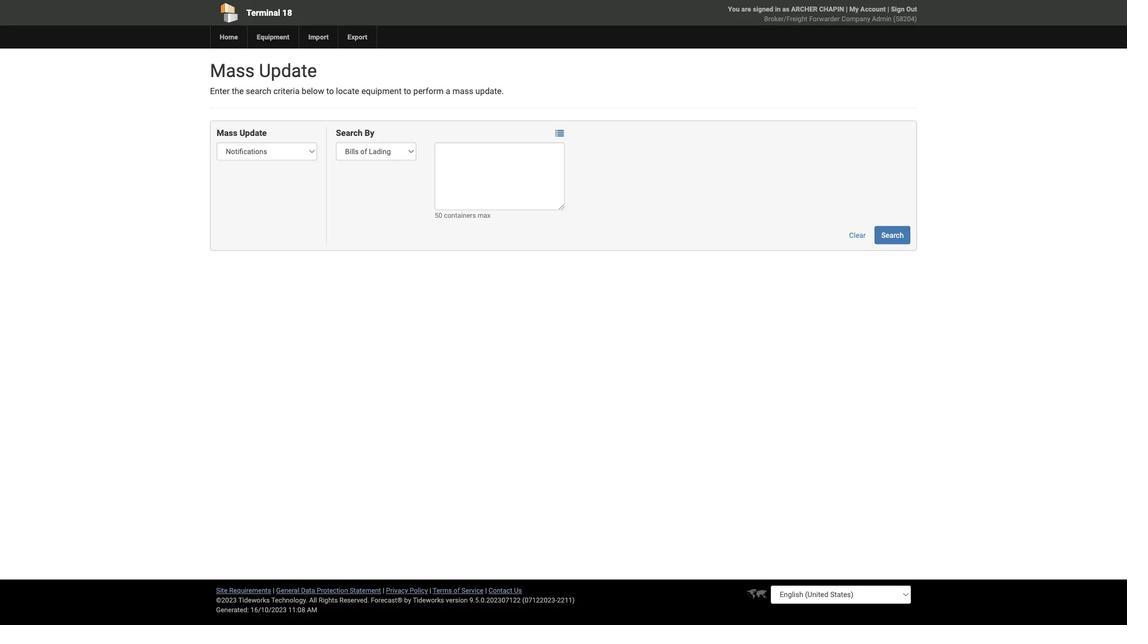 Task type: describe. For each thing, give the bounding box(es) containing it.
export link
[[338, 26, 377, 49]]

home link
[[210, 26, 247, 49]]

broker/freight
[[764, 15, 808, 23]]

update for mass update
[[240, 128, 267, 138]]

max
[[478, 211, 491, 219]]

general
[[276, 587, 299, 595]]

signed
[[753, 5, 774, 13]]

of
[[454, 587, 460, 595]]

mass update
[[217, 128, 267, 138]]

locate
[[336, 86, 359, 96]]

site
[[216, 587, 228, 595]]

search for search by
[[336, 128, 363, 138]]

you
[[728, 5, 740, 13]]

| left general on the left bottom of the page
[[273, 587, 275, 595]]

containers
[[444, 211, 476, 219]]

©2023 tideworks
[[216, 597, 270, 604]]

version
[[446, 597, 468, 604]]

mass
[[453, 86, 474, 96]]

| up forecast®
[[383, 587, 384, 595]]

policy
[[410, 587, 428, 595]]

equipment link
[[247, 26, 299, 49]]

sign
[[891, 5, 905, 13]]

search for search
[[882, 231, 904, 239]]

data
[[301, 587, 315, 595]]

forwarder
[[809, 15, 840, 23]]

below
[[302, 86, 324, 96]]

criteria
[[273, 86, 300, 96]]

(58204)
[[894, 15, 917, 23]]

perform
[[414, 86, 444, 96]]

export
[[348, 33, 368, 41]]

search button
[[875, 226, 911, 244]]

account
[[861, 5, 886, 13]]

by
[[404, 597, 411, 604]]

terminal 18 link
[[210, 0, 494, 26]]

all
[[309, 597, 317, 604]]

clear
[[849, 231, 866, 239]]

are
[[742, 5, 751, 13]]

tideworks
[[413, 597, 444, 604]]

out
[[907, 5, 917, 13]]

| up tideworks at left
[[430, 587, 431, 595]]

as
[[783, 5, 790, 13]]

contact
[[489, 587, 513, 595]]

you are signed in as archer chapin | my account | sign out broker/freight forwarder company admin (58204)
[[728, 5, 917, 23]]

16/10/2023
[[251, 606, 287, 614]]

update.
[[476, 86, 504, 96]]

1 to from the left
[[326, 86, 334, 96]]

2 to from the left
[[404, 86, 411, 96]]

rights
[[319, 597, 338, 604]]



Task type: vqa. For each thing, say whether or not it's contained in the screenshot.
For
no



Task type: locate. For each thing, give the bounding box(es) containing it.
terminal 18
[[247, 8, 292, 18]]

0 horizontal spatial search
[[336, 128, 363, 138]]

(07122023-
[[523, 597, 557, 604]]

update up 'criteria'
[[259, 60, 317, 81]]

50
[[435, 211, 443, 219]]

equipment
[[257, 33, 290, 41]]

9.5.0.202307122
[[470, 597, 521, 604]]

protection
[[317, 587, 348, 595]]

statement
[[350, 587, 381, 595]]

1 vertical spatial search
[[882, 231, 904, 239]]

terms of service link
[[433, 587, 484, 595]]

generated:
[[216, 606, 249, 614]]

privacy policy link
[[386, 587, 428, 595]]

1 horizontal spatial to
[[404, 86, 411, 96]]

0 vertical spatial update
[[259, 60, 317, 81]]

equipment
[[361, 86, 402, 96]]

search
[[246, 86, 271, 96]]

admin
[[872, 15, 892, 23]]

forecast®
[[371, 597, 403, 604]]

update
[[259, 60, 317, 81], [240, 128, 267, 138]]

11:08
[[288, 606, 305, 614]]

requirements
[[229, 587, 271, 595]]

| left the sign
[[888, 5, 890, 13]]

to left perform
[[404, 86, 411, 96]]

1 horizontal spatial search
[[882, 231, 904, 239]]

to right below
[[326, 86, 334, 96]]

50 containers max
[[435, 211, 491, 219]]

mass up the
[[210, 60, 255, 81]]

enter
[[210, 86, 230, 96]]

1 vertical spatial update
[[240, 128, 267, 138]]

a
[[446, 86, 451, 96]]

search inside button
[[882, 231, 904, 239]]

2211)
[[557, 597, 575, 604]]

update for mass update enter the search criteria below to locate equipment to perform a mass update.
[[259, 60, 317, 81]]

18
[[282, 8, 292, 18]]

terminal
[[247, 8, 280, 18]]

reserved.
[[340, 597, 369, 604]]

mass down enter
[[217, 128, 238, 138]]

home
[[220, 33, 238, 41]]

am
[[307, 606, 317, 614]]

import
[[308, 33, 329, 41]]

1 vertical spatial mass
[[217, 128, 238, 138]]

update inside mass update enter the search criteria below to locate equipment to perform a mass update.
[[259, 60, 317, 81]]

0 horizontal spatial to
[[326, 86, 334, 96]]

company
[[842, 15, 871, 23]]

archer
[[791, 5, 818, 13]]

update down search
[[240, 128, 267, 138]]

show list image
[[556, 129, 564, 138]]

sign out link
[[891, 5, 917, 13]]

privacy
[[386, 587, 408, 595]]

my
[[850, 5, 859, 13]]

import link
[[299, 26, 338, 49]]

in
[[775, 5, 781, 13]]

mass
[[210, 60, 255, 81], [217, 128, 238, 138]]

clear button
[[843, 226, 873, 244]]

0 vertical spatial mass
[[210, 60, 255, 81]]

0 vertical spatial search
[[336, 128, 363, 138]]

us
[[514, 587, 522, 595]]

site requirements | general data protection statement | privacy policy | terms of service | contact us ©2023 tideworks technology. all rights reserved. forecast® by tideworks version 9.5.0.202307122 (07122023-2211) generated: 16/10/2023 11:08 am
[[216, 587, 575, 614]]

|
[[846, 5, 848, 13], [888, 5, 890, 13], [273, 587, 275, 595], [383, 587, 384, 595], [430, 587, 431, 595], [485, 587, 487, 595]]

search left by
[[336, 128, 363, 138]]

the
[[232, 86, 244, 96]]

general data protection statement link
[[276, 587, 381, 595]]

by
[[365, 128, 374, 138]]

my account link
[[850, 5, 886, 13]]

search
[[336, 128, 363, 138], [882, 231, 904, 239]]

mass inside mass update enter the search criteria below to locate equipment to perform a mass update.
[[210, 60, 255, 81]]

search by
[[336, 128, 374, 138]]

to
[[326, 86, 334, 96], [404, 86, 411, 96]]

mass for mass update enter the search criteria below to locate equipment to perform a mass update.
[[210, 60, 255, 81]]

mass update enter the search criteria below to locate equipment to perform a mass update.
[[210, 60, 504, 96]]

service
[[462, 587, 484, 595]]

terms
[[433, 587, 452, 595]]

site requirements link
[[216, 587, 271, 595]]

None text field
[[435, 142, 565, 210]]

| left 'my'
[[846, 5, 848, 13]]

technology.
[[271, 597, 308, 604]]

mass for mass update
[[217, 128, 238, 138]]

search right clear button
[[882, 231, 904, 239]]

| up 9.5.0.202307122
[[485, 587, 487, 595]]

chapin
[[819, 5, 845, 13]]

contact us link
[[489, 587, 522, 595]]



